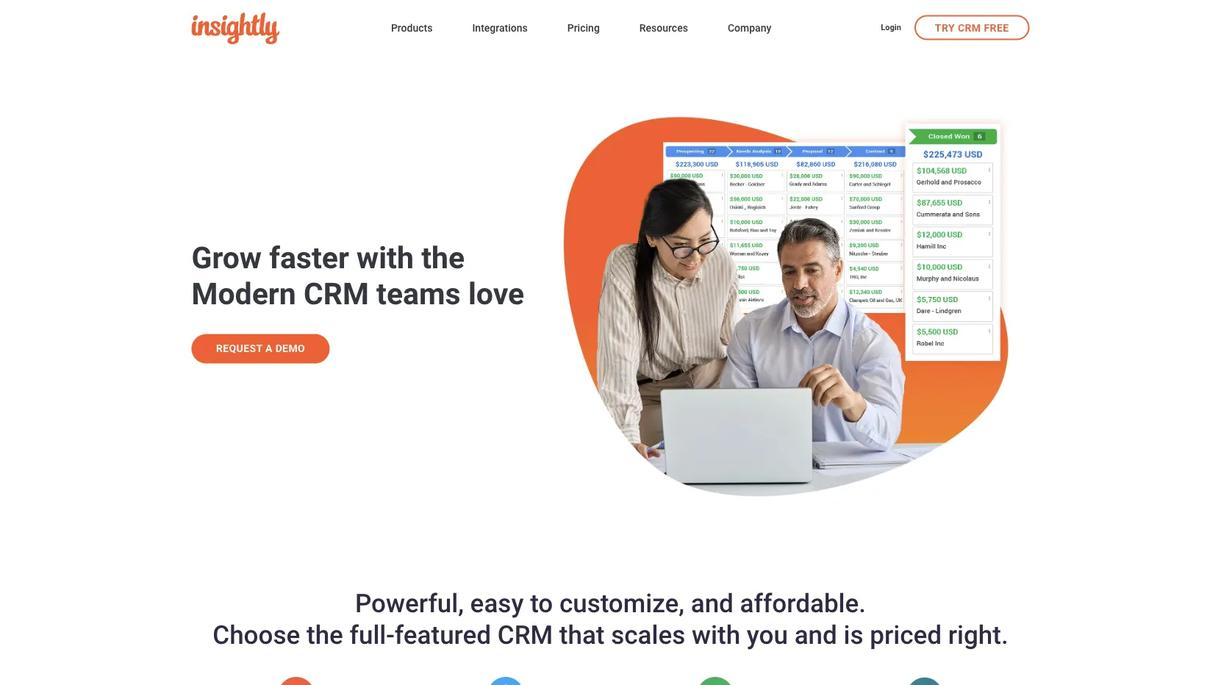 Task type: locate. For each thing, give the bounding box(es) containing it.
customize,
[[560, 588, 685, 618]]

0 vertical spatial the
[[422, 240, 465, 276]]

demo
[[276, 343, 305, 355]]

1 vertical spatial crm
[[304, 276, 369, 312]]

featured
[[395, 620, 491, 650]]

1 vertical spatial with
[[692, 620, 741, 650]]

love
[[468, 276, 525, 312]]

the up teams
[[422, 240, 465, 276]]

faster
[[269, 240, 349, 276]]

company link
[[728, 19, 772, 39]]

0 horizontal spatial the
[[307, 620, 343, 650]]

that
[[560, 620, 605, 650]]

pricing link
[[568, 19, 600, 39]]

crm right 'try'
[[958, 22, 981, 34]]

1 vertical spatial and
[[795, 620, 838, 650]]

crm down 'to'
[[498, 620, 553, 650]]

free
[[984, 22, 1009, 34]]

login
[[881, 23, 902, 32]]

the
[[422, 240, 465, 276], [307, 620, 343, 650]]

crm down the faster
[[304, 276, 369, 312]]

2 vertical spatial crm
[[498, 620, 553, 650]]

insightly logo link
[[192, 12, 368, 44]]

the left full-
[[307, 620, 343, 650]]

try crm free link
[[915, 15, 1030, 40]]

grow faster with the modern crm teams love
[[192, 240, 525, 312]]

1 vertical spatial the
[[307, 620, 343, 650]]

the inside grow faster with the modern crm teams love
[[422, 240, 465, 276]]

crm
[[958, 22, 981, 34], [304, 276, 369, 312], [498, 620, 553, 650]]

resources link
[[640, 19, 688, 39]]

scales
[[611, 620, 686, 650]]

teams
[[377, 276, 461, 312]]

0 vertical spatial and
[[691, 588, 734, 618]]

2 horizontal spatial crm
[[958, 22, 981, 34]]

with up teams
[[357, 240, 414, 276]]

0 vertical spatial with
[[357, 240, 414, 276]]

integrations link
[[472, 19, 528, 39]]

the inside powerful, easy to customize, and affordable. choose the full-featured crm that scales with you and is priced right.
[[307, 620, 343, 650]]

crm inside button
[[958, 22, 981, 34]]

0 horizontal spatial crm
[[304, 276, 369, 312]]

request a demo link
[[192, 334, 330, 364]]

insightly logo image
[[192, 12, 280, 44]]

with up service icon 2
[[692, 620, 741, 650]]

home banner businessman 2023 v3 image
[[560, 96, 1030, 499]]

modern
[[192, 276, 296, 312]]

with
[[357, 240, 414, 276], [692, 620, 741, 650]]

crm inside powerful, easy to customize, and affordable. choose the full-featured crm that scales with you and is priced right.
[[498, 620, 553, 650]]

1 horizontal spatial crm
[[498, 620, 553, 650]]

1 horizontal spatial the
[[422, 240, 465, 276]]

choose
[[213, 620, 300, 650]]

resources
[[640, 22, 688, 34]]

0 vertical spatial crm
[[958, 22, 981, 34]]

integrations
[[472, 22, 528, 34]]

and
[[691, 588, 734, 618], [795, 620, 838, 650]]

0 horizontal spatial with
[[357, 240, 414, 276]]

1 horizontal spatial with
[[692, 620, 741, 650]]

try
[[935, 22, 955, 34]]

a
[[265, 343, 273, 355]]



Task type: describe. For each thing, give the bounding box(es) containing it.
appconnect icon 1 image
[[877, 677, 973, 685]]

crm inside grow faster with the modern crm teams love
[[304, 276, 369, 312]]

marketing icon 2 image
[[458, 677, 554, 685]]

with inside grow faster with the modern crm teams love
[[357, 240, 414, 276]]

try crm free button
[[915, 15, 1030, 40]]

request
[[216, 343, 263, 355]]

powerful, easy to customize, and affordable. choose the full-featured crm that scales with you and is priced right.
[[213, 588, 1009, 650]]

pricing
[[568, 22, 600, 34]]

is
[[844, 620, 864, 650]]

company
[[728, 22, 772, 34]]

easy
[[470, 588, 524, 618]]

login link
[[881, 22, 902, 35]]

service icon 2 image
[[668, 677, 763, 685]]

0 horizontal spatial and
[[691, 588, 734, 618]]

products link
[[391, 19, 433, 39]]

request a demo
[[216, 343, 305, 355]]

to
[[530, 588, 553, 618]]

right.
[[949, 620, 1009, 650]]

crm icon image
[[249, 677, 344, 685]]

priced
[[870, 620, 942, 650]]

grow
[[192, 240, 262, 276]]

products
[[391, 22, 433, 34]]

with inside powerful, easy to customize, and affordable. choose the full-featured crm that scales with you and is priced right.
[[692, 620, 741, 650]]

powerful,
[[355, 588, 464, 618]]

affordable.
[[740, 588, 866, 618]]

full-
[[350, 620, 395, 650]]

you
[[747, 620, 788, 650]]

1 horizontal spatial and
[[795, 620, 838, 650]]

try crm free
[[935, 22, 1009, 34]]



Task type: vqa. For each thing, say whether or not it's contained in the screenshot.
Pricing link
yes



